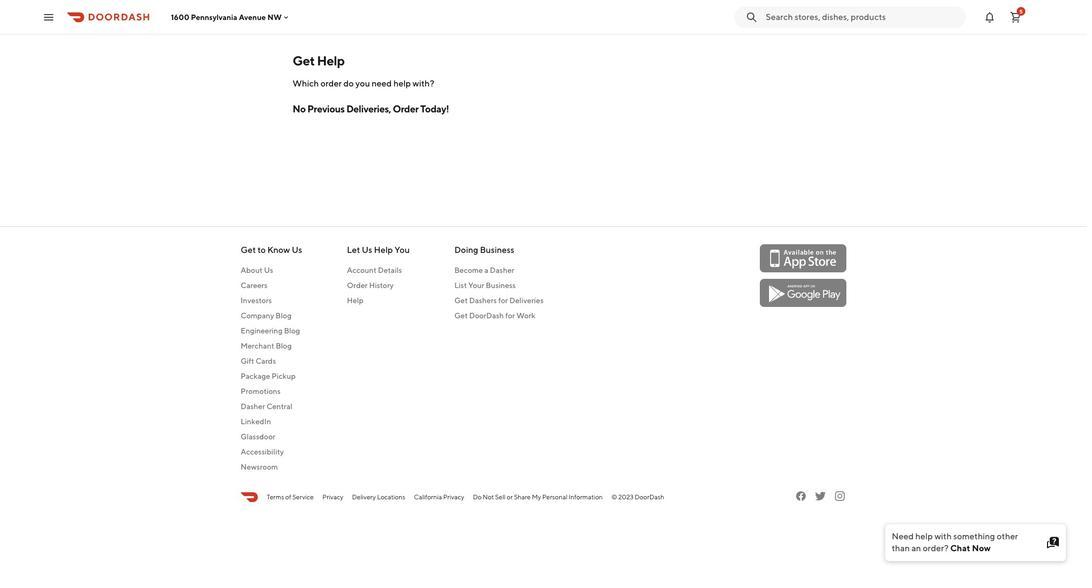 Task type: locate. For each thing, give the bounding box(es) containing it.
share
[[514, 494, 531, 502]]

privacy
[[322, 494, 344, 502], [443, 494, 464, 502]]

blog inside merchant blog link
[[276, 342, 292, 351]]

1 horizontal spatial help
[[916, 532, 933, 542]]

need
[[372, 78, 392, 89]]

0 horizontal spatial privacy
[[322, 494, 344, 502]]

dasher
[[490, 266, 514, 275], [241, 403, 265, 411]]

an
[[912, 544, 921, 554]]

©
[[612, 494, 617, 502]]

nw
[[267, 13, 282, 21]]

0 horizontal spatial help
[[317, 53, 345, 68]]

doordash on twitter image
[[814, 490, 827, 503]]

account details link
[[347, 265, 410, 276]]

list your business
[[455, 282, 516, 290]]

get dashers for deliveries
[[455, 297, 544, 305]]

0 vertical spatial help
[[317, 53, 345, 68]]

1 vertical spatial blog
[[284, 327, 300, 336]]

newsroom link
[[241, 462, 302, 473]]

1 vertical spatial help
[[916, 532, 933, 542]]

doordash right 2023 on the right
[[635, 494, 664, 502]]

order history link
[[347, 280, 410, 291]]

help inside need help with something other than an order?
[[916, 532, 933, 542]]

doordash down dashers
[[469, 312, 504, 320]]

delivery
[[352, 494, 376, 502]]

gift cards
[[241, 357, 276, 366]]

0 vertical spatial blog
[[276, 312, 292, 320]]

company
[[241, 312, 274, 320]]

help
[[394, 78, 411, 89], [916, 532, 933, 542]]

1 privacy from the left
[[322, 494, 344, 502]]

merchant
[[241, 342, 274, 351]]

accessibility link
[[241, 447, 302, 458]]

0 horizontal spatial help
[[394, 78, 411, 89]]

us for about us
[[264, 266, 273, 275]]

2 vertical spatial blog
[[276, 342, 292, 351]]

dasher central link
[[241, 402, 302, 412]]

us for let us help you
[[362, 245, 372, 256]]

gift
[[241, 357, 254, 366]]

my
[[532, 494, 541, 502]]

blog for company blog
[[276, 312, 292, 320]]

become
[[455, 266, 483, 275]]

help down order history
[[347, 297, 364, 305]]

privacy right service
[[322, 494, 344, 502]]

1 horizontal spatial us
[[292, 245, 302, 256]]

blog up merchant blog link
[[284, 327, 300, 336]]

something
[[954, 532, 995, 542]]

get for get dashers for deliveries
[[455, 297, 468, 305]]

deliveries
[[510, 297, 544, 305]]

order left today!
[[393, 103, 419, 115]]

2 horizontal spatial us
[[362, 245, 372, 256]]

newsroom
[[241, 463, 278, 472]]

1 horizontal spatial privacy
[[443, 494, 464, 502]]

with
[[935, 532, 952, 542]]

dasher up list your business link
[[490, 266, 514, 275]]

business
[[480, 245, 514, 256], [486, 282, 516, 290]]

0 horizontal spatial order
[[347, 282, 368, 290]]

get for get to know us
[[241, 245, 256, 256]]

for left work
[[505, 312, 515, 320]]

avenue
[[239, 13, 266, 21]]

do
[[344, 78, 354, 89]]

previous
[[307, 103, 345, 115]]

1 horizontal spatial order
[[393, 103, 419, 115]]

us right know
[[292, 245, 302, 256]]

deliveries,
[[346, 103, 391, 115]]

with?
[[413, 78, 434, 89]]

dasher up linkedin
[[241, 403, 265, 411]]

1 vertical spatial for
[[505, 312, 515, 320]]

get doordash for work link
[[455, 311, 544, 322]]

2 privacy from the left
[[443, 494, 464, 502]]

business up get dashers for deliveries
[[486, 282, 516, 290]]

promotions link
[[241, 386, 302, 397]]

service
[[292, 494, 314, 502]]

to
[[258, 245, 266, 256]]

0 vertical spatial order
[[393, 103, 419, 115]]

package pickup link
[[241, 371, 302, 382]]

doing
[[455, 245, 478, 256]]

order down 'account'
[[347, 282, 368, 290]]

list
[[455, 282, 467, 290]]

doing business
[[455, 245, 514, 256]]

help up an
[[916, 532, 933, 542]]

chat
[[951, 544, 970, 554]]

1 horizontal spatial doordash
[[635, 494, 664, 502]]

work
[[517, 312, 536, 320]]

linkedin
[[241, 418, 271, 427]]

doordash on facebook image
[[795, 490, 808, 503]]

investors
[[241, 297, 272, 305]]

california
[[414, 494, 442, 502]]

blog up engineering blog link
[[276, 312, 292, 320]]

blog inside engineering blog link
[[284, 327, 300, 336]]

engineering
[[241, 327, 283, 336]]

chat now
[[951, 544, 991, 554]]

blog inside the company blog link
[[276, 312, 292, 320]]

business up become a dasher link at the left top
[[480, 245, 514, 256]]

order
[[393, 103, 419, 115], [347, 282, 368, 290]]

help
[[317, 53, 345, 68], [374, 245, 393, 256], [347, 297, 364, 305]]

us up the careers link
[[264, 266, 273, 275]]

1 horizontal spatial help
[[347, 297, 364, 305]]

0 vertical spatial for
[[498, 297, 508, 305]]

let us help you
[[347, 245, 410, 256]]

doordash
[[469, 312, 504, 320], [635, 494, 664, 502]]

get for get help
[[293, 53, 315, 68]]

get help
[[293, 53, 345, 68]]

notification bell image
[[983, 11, 996, 24]]

us
[[292, 245, 302, 256], [362, 245, 372, 256], [264, 266, 273, 275]]

terms of service link
[[267, 493, 314, 503]]

help up order
[[317, 53, 345, 68]]

get to know us
[[241, 245, 302, 256]]

0 horizontal spatial us
[[264, 266, 273, 275]]

no previous deliveries, order today!
[[293, 103, 449, 115]]

package
[[241, 372, 270, 381]]

privacy left the do
[[443, 494, 464, 502]]

1 vertical spatial order
[[347, 282, 368, 290]]

0 horizontal spatial doordash
[[469, 312, 504, 320]]

help right need
[[394, 78, 411, 89]]

0 horizontal spatial dasher
[[241, 403, 265, 411]]

Store search: begin typing to search for stores available on DoorDash text field
[[766, 11, 960, 23]]

2 horizontal spatial help
[[374, 245, 393, 256]]

for
[[498, 297, 508, 305], [505, 312, 515, 320]]

us right let
[[362, 245, 372, 256]]

do
[[473, 494, 482, 502]]

help left you
[[374, 245, 393, 256]]

company blog link
[[241, 311, 302, 322]]

engineering blog
[[241, 327, 300, 336]]

blog down engineering blog link
[[276, 342, 292, 351]]

package pickup
[[241, 372, 296, 381]]

for down list your business link
[[498, 297, 508, 305]]

1 horizontal spatial dasher
[[490, 266, 514, 275]]

know
[[267, 245, 290, 256]]



Task type: vqa. For each thing, say whether or not it's contained in the screenshot.
NW
yes



Task type: describe. For each thing, give the bounding box(es) containing it.
pickup
[[272, 372, 296, 381]]

become a dasher link
[[455, 265, 544, 276]]

terms
[[267, 494, 284, 502]]

pennsylvania
[[191, 13, 237, 21]]

history
[[369, 282, 394, 290]]

1600 pennsylvania avenue nw
[[171, 13, 282, 21]]

company blog
[[241, 312, 292, 320]]

0 vertical spatial help
[[394, 78, 411, 89]]

or
[[507, 494, 513, 502]]

delivery locations link
[[352, 493, 405, 503]]

privacy inside california privacy link
[[443, 494, 464, 502]]

1 vertical spatial dasher
[[241, 403, 265, 411]]

order history
[[347, 282, 394, 290]]

which order do you need help with?
[[293, 78, 434, 89]]

1 items, open order cart image
[[1009, 11, 1022, 24]]

0 vertical spatial doordash
[[469, 312, 504, 320]]

blog for merchant blog
[[276, 342, 292, 351]]

1 vertical spatial business
[[486, 282, 516, 290]]

locations
[[377, 494, 405, 502]]

5 button
[[1005, 6, 1027, 28]]

than
[[892, 544, 910, 554]]

you
[[395, 245, 410, 256]]

need
[[892, 532, 914, 542]]

need help with something other than an order?
[[892, 532, 1018, 554]]

no
[[293, 103, 306, 115]]

merchant blog link
[[241, 341, 302, 352]]

which
[[293, 78, 319, 89]]

promotions
[[241, 388, 281, 396]]

engineering blog link
[[241, 326, 302, 337]]

2 vertical spatial help
[[347, 297, 364, 305]]

information
[[569, 494, 603, 502]]

now
[[972, 544, 991, 554]]

1 vertical spatial help
[[374, 245, 393, 256]]

get dashers for deliveries link
[[455, 296, 544, 306]]

cards
[[256, 357, 276, 366]]

california privacy link
[[414, 493, 464, 503]]

about us link
[[241, 265, 302, 276]]

your
[[468, 282, 484, 290]]

merchant blog
[[241, 342, 292, 351]]

let
[[347, 245, 360, 256]]

open menu image
[[42, 11, 55, 24]]

list your business link
[[455, 280, 544, 291]]

2023
[[619, 494, 634, 502]]

become a dasher
[[455, 266, 514, 275]]

of
[[285, 494, 291, 502]]

sell
[[495, 494, 506, 502]]

doordash on instagram image
[[834, 490, 847, 503]]

© 2023 doordash
[[612, 494, 664, 502]]

california privacy
[[414, 494, 464, 502]]

for for doordash
[[505, 312, 515, 320]]

investors link
[[241, 296, 302, 306]]

0 vertical spatial business
[[480, 245, 514, 256]]

gift cards link
[[241, 356, 302, 367]]

1 vertical spatial doordash
[[635, 494, 664, 502]]

careers link
[[241, 280, 302, 291]]

other
[[997, 532, 1018, 542]]

for for dashers
[[498, 297, 508, 305]]

you
[[356, 78, 370, 89]]

do not sell or share my personal information
[[473, 494, 603, 502]]

glassdoor
[[241, 433, 275, 442]]

order
[[321, 78, 342, 89]]

today!
[[420, 103, 449, 115]]

get doordash for work
[[455, 312, 536, 320]]

do not sell or share my personal information link
[[473, 493, 603, 503]]

glassdoor link
[[241, 432, 302, 443]]

details
[[378, 266, 402, 275]]

dasher central
[[241, 403, 293, 411]]

delivery locations
[[352, 494, 405, 502]]

1600
[[171, 13, 189, 21]]

linkedin link
[[241, 417, 302, 428]]

get for get doordash for work
[[455, 312, 468, 320]]

about
[[241, 266, 263, 275]]

central
[[267, 403, 293, 411]]

dashers
[[469, 297, 497, 305]]

help link
[[347, 296, 410, 306]]

privacy link
[[322, 493, 344, 503]]

5
[[1020, 8, 1023, 14]]

a
[[485, 266, 489, 275]]

1600 pennsylvania avenue nw button
[[171, 13, 290, 21]]

blog for engineering blog
[[284, 327, 300, 336]]

account details
[[347, 266, 402, 275]]

0 vertical spatial dasher
[[490, 266, 514, 275]]

order?
[[923, 544, 949, 554]]

careers
[[241, 282, 268, 290]]

about us
[[241, 266, 273, 275]]

account
[[347, 266, 376, 275]]

not
[[483, 494, 494, 502]]

personal
[[542, 494, 568, 502]]



